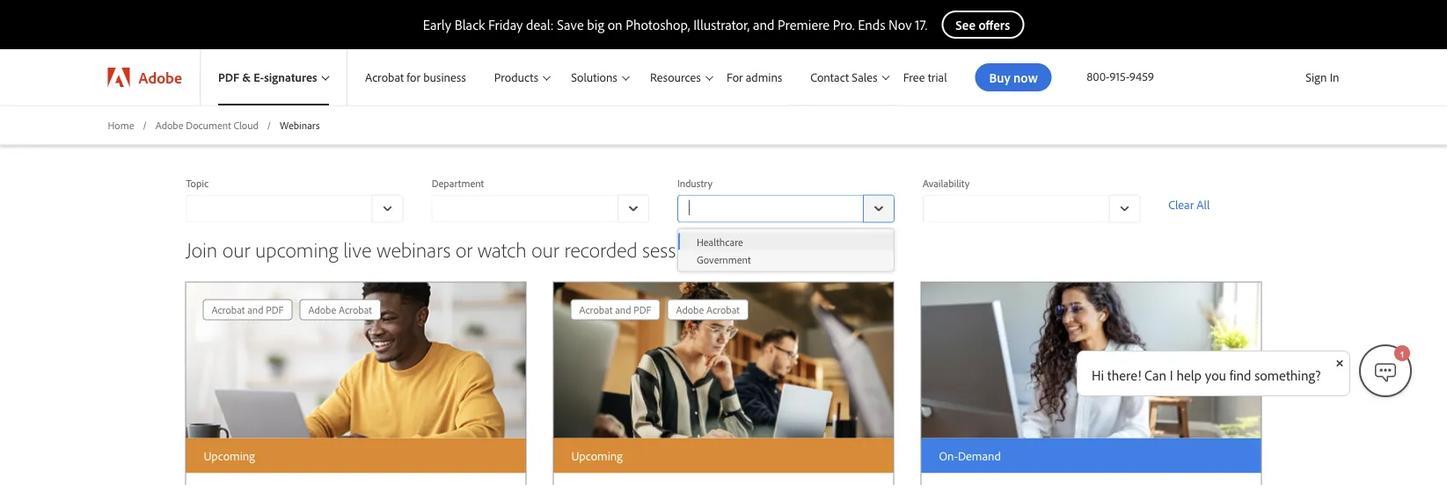 Task type: locate. For each thing, give the bounding box(es) containing it.
0 horizontal spatial our
[[223, 236, 250, 263]]

list box
[[678, 233, 894, 268]]

friday
[[488, 16, 523, 33]]

adobe acrobat cell
[[308, 300, 372, 320], [676, 300, 740, 320]]

hi
[[1092, 367, 1104, 384]]

i
[[1170, 367, 1173, 384]]

acrobat and pdf cell
[[212, 300, 284, 320], [579, 300, 651, 320]]

none field for topic
[[186, 195, 404, 223]]

none field up demand.
[[677, 195, 895, 223]]

and down upcoming
[[247, 303, 264, 317]]

0 horizontal spatial adobe acrobat cell
[[308, 300, 372, 320]]

acrobat for business link
[[347, 49, 477, 106]]

something?
[[1255, 367, 1321, 384]]

adobe link
[[90, 49, 200, 106]]

grid for simple automation with action wizard "image"
[[199, 296, 384, 324]]

0 horizontal spatial acrobat and pdf
[[212, 303, 284, 317]]

1 horizontal spatial pdf
[[266, 303, 284, 317]]

acrobat and pdf down recorded
[[579, 303, 651, 317]]

contact sales button
[[793, 49, 893, 106]]

adobe acrobat
[[308, 303, 372, 317], [676, 303, 740, 317]]

join
[[186, 236, 218, 263]]

pdf down sessions
[[634, 303, 651, 317]]

adobe
[[139, 67, 182, 87], [155, 118, 183, 132], [308, 303, 336, 317], [676, 303, 704, 317]]

9459
[[1129, 69, 1154, 84]]

nov
[[889, 16, 912, 33]]

on
[[608, 16, 623, 33]]

1 horizontal spatial adobe acrobat
[[676, 303, 740, 317]]

1 grid from the left
[[199, 296, 384, 324]]

and down recorded
[[615, 303, 631, 317]]

webinars
[[280, 118, 320, 132]]

on-demand
[[939, 448, 1001, 464]]

adobe down upcoming
[[308, 303, 336, 317]]

resources button
[[633, 49, 716, 106]]

3 none field from the left
[[677, 195, 895, 223]]

upcoming
[[204, 448, 255, 464], [571, 448, 623, 464]]

adobe acrobat for simple automation with action wizard "image"
[[308, 303, 372, 317]]

adobe acrobat cell down live
[[308, 300, 372, 320]]

0 horizontal spatial grid
[[199, 296, 384, 324]]

admins
[[746, 70, 782, 85]]

black
[[455, 16, 485, 33]]

pdf down upcoming
[[266, 303, 284, 317]]

acrobat and pdf
[[212, 303, 284, 317], [579, 303, 651, 317]]

4 none field from the left
[[923, 195, 1140, 223]]

2 none field from the left
[[432, 195, 649, 223]]

adobe left filters
[[155, 118, 183, 132]]

1 upcoming from the left
[[204, 448, 255, 464]]

industry
[[677, 177, 713, 190]]

grid
[[199, 296, 384, 324], [567, 296, 752, 324]]

acrobat and pdf cell down recorded
[[579, 300, 651, 320]]

2 our from the left
[[532, 236, 559, 263]]

0 horizontal spatial pdf
[[218, 70, 239, 85]]

1 horizontal spatial upcoming
[[571, 448, 623, 464]]

none field for availability
[[923, 195, 1140, 223]]

2 upcoming from the left
[[571, 448, 623, 464]]

early
[[423, 16, 451, 33]]

our
[[223, 236, 250, 263], [532, 236, 559, 263]]

clear all
[[1169, 197, 1210, 213]]

none field for industry
[[677, 195, 895, 223]]

1 horizontal spatial our
[[532, 236, 559, 263]]

acrobat and pdf cell for collaborate securely with adobe acrobat and microsoft image's the adobe acrobat cell
[[579, 300, 651, 320]]

recorded
[[564, 236, 638, 263]]

0 horizontal spatial acrobat and pdf cell
[[212, 300, 284, 320]]

acrobat
[[365, 70, 404, 85], [212, 303, 245, 317], [339, 303, 372, 317], [579, 303, 613, 317], [706, 303, 740, 317]]

healthcare
[[697, 235, 743, 248]]

acrobat and pdf cell for the adobe acrobat cell associated with simple automation with action wizard "image"
[[212, 300, 284, 320]]

1 acrobat and pdf from the left
[[212, 303, 284, 317]]

free trial
[[903, 70, 947, 85]]

demand.
[[743, 236, 815, 263]]

none field up watch
[[432, 195, 649, 223]]

solutions button
[[554, 49, 633, 106]]

pdf
[[218, 70, 239, 85], [266, 303, 284, 317], [634, 303, 651, 317]]

for admins
[[727, 70, 782, 85]]

upcoming
[[255, 236, 338, 263]]

all
[[1197, 197, 1210, 213]]

1
[[1400, 350, 1405, 359]]

filters
[[186, 130, 216, 145]]

1 acrobat and pdf cell from the left
[[212, 300, 284, 320]]

acrobat and pdf for acrobat and pdf cell related to collaborate securely with adobe acrobat and microsoft image's the adobe acrobat cell
[[579, 303, 651, 317]]

adobe acrobat down live
[[308, 303, 372, 317]]

acrobat for business
[[365, 70, 466, 85]]

2 adobe acrobat from the left
[[676, 303, 740, 317]]

acrobat and pdf cell down join
[[212, 300, 284, 320]]

our right join
[[223, 236, 250, 263]]

pdf & e-signatures
[[218, 70, 317, 85]]

Topic text field
[[186, 195, 372, 223]]

none field down the search webinars search field
[[923, 195, 1140, 223]]

2 acrobat and pdf from the left
[[579, 303, 651, 317]]

adobe down government
[[676, 303, 704, 317]]

cloud
[[234, 118, 258, 132]]

filters element
[[186, 173, 1261, 237]]

free
[[903, 70, 925, 85]]

simple automation with action wizard image
[[186, 283, 526, 439]]

17.
[[915, 16, 928, 33]]

join our upcoming live webinars or watch our recorded sessions on-demand.
[[186, 236, 815, 263]]

watch
[[477, 236, 527, 263]]

grid for collaborate securely with adobe acrobat and microsoft image
[[567, 296, 752, 324]]

clear
[[1169, 197, 1194, 213]]

pdf left &
[[218, 70, 239, 85]]

2 acrobat and pdf cell from the left
[[579, 300, 651, 320]]

1 adobe acrobat cell from the left
[[308, 300, 372, 320]]

grid down upcoming
[[199, 296, 384, 324]]

and left premiere at the top right of page
[[753, 16, 775, 33]]

1 horizontal spatial acrobat and pdf cell
[[579, 300, 651, 320]]

2 horizontal spatial pdf
[[634, 303, 651, 317]]

join our upcoming live webinars or watch our recorded sessions on-demand. element
[[158, 269, 1289, 486]]

sales
[[852, 69, 878, 85]]

clear all link
[[1169, 195, 1261, 216]]

and for simple automation with action wizard "image"
[[247, 303, 264, 317]]

none field availability
[[923, 195, 1140, 223]]

0 horizontal spatial adobe acrobat
[[308, 303, 372, 317]]

1 horizontal spatial grid
[[567, 296, 752, 324]]

0 horizontal spatial and
[[247, 303, 264, 317]]

none field up upcoming
[[186, 195, 404, 223]]

adobe acrobat cell down government
[[676, 300, 740, 320]]

home
[[108, 118, 134, 132]]

1 horizontal spatial adobe acrobat cell
[[676, 300, 740, 320]]

1 horizontal spatial acrobat and pdf
[[579, 303, 651, 317]]

adobe acrobat down government
[[676, 303, 740, 317]]

None field
[[186, 195, 404, 223], [432, 195, 649, 223], [677, 195, 895, 223], [923, 195, 1140, 223]]

healthcare government
[[697, 235, 751, 266]]

help
[[1177, 367, 1202, 384]]

grid down sessions
[[567, 296, 752, 324]]

can
[[1145, 367, 1167, 384]]

hi there! can i help you find something?
[[1092, 367, 1321, 384]]

acrobat and pdf down join
[[212, 303, 284, 317]]

2 grid from the left
[[567, 296, 752, 324]]

1 none field from the left
[[186, 195, 404, 223]]

for
[[727, 70, 743, 85]]

contact
[[811, 69, 849, 85]]

our down department field
[[532, 236, 559, 263]]

Industry text field
[[677, 195, 863, 223]]

none field for department
[[432, 195, 649, 223]]

0 horizontal spatial upcoming
[[204, 448, 255, 464]]

2 adobe acrobat cell from the left
[[676, 300, 740, 320]]

1 horizontal spatial and
[[615, 303, 631, 317]]

and
[[753, 16, 775, 33], [247, 303, 264, 317], [615, 303, 631, 317]]

acrobat down government
[[706, 303, 740, 317]]

you
[[1205, 367, 1226, 384]]

adobe acrobat cell for simple automation with action wizard "image"
[[308, 300, 372, 320]]

acrobat down live
[[339, 303, 372, 317]]

1 adobe acrobat from the left
[[308, 303, 372, 317]]



Task type: vqa. For each thing, say whether or not it's contained in the screenshot.
promote 'icon'
no



Task type: describe. For each thing, give the bounding box(es) containing it.
sign
[[1306, 70, 1327, 85]]

save
[[557, 16, 584, 33]]

topic
[[186, 177, 208, 190]]

sign in
[[1306, 70, 1339, 85]]

products
[[494, 70, 538, 85]]

photoshop,
[[626, 16, 690, 33]]

2 horizontal spatial and
[[753, 16, 775, 33]]

home link
[[108, 118, 134, 133]]

e-
[[254, 70, 264, 85]]

and for collaborate securely with adobe acrobat and microsoft image
[[615, 303, 631, 317]]

pdf & e-signatures button
[[201, 49, 347, 106]]

contact sales
[[811, 69, 878, 85]]

adobe for adobe document cloud link
[[155, 118, 183, 132]]

acrobat left for
[[365, 70, 404, 85]]

signatures
[[264, 70, 317, 85]]

adobe document cloud link
[[155, 118, 258, 133]]

government
[[697, 253, 751, 266]]

ends
[[858, 16, 885, 33]]

pdf for simple automation with action wizard "image"
[[266, 303, 284, 317]]

trial
[[928, 70, 947, 85]]

live
[[343, 236, 372, 263]]

acrobat down join
[[212, 303, 245, 317]]

products button
[[477, 49, 554, 106]]

collaborate securely with adobe acrobat and microsoft image
[[554, 283, 893, 439]]

pro.
[[833, 16, 855, 33]]

find
[[1230, 367, 1251, 384]]

upcoming for collaborate securely with adobe acrobat and microsoft image
[[571, 448, 623, 464]]

adobe for the adobe acrobat cell associated with simple automation with action wizard "image"
[[308, 303, 336, 317]]

Availability text field
[[923, 195, 1109, 223]]

there!
[[1108, 367, 1141, 384]]

800-915-9459
[[1087, 69, 1154, 84]]

premiere
[[778, 16, 830, 33]]

none field department
[[432, 195, 649, 223]]

pdf inside popup button
[[218, 70, 239, 85]]

800-
[[1087, 69, 1110, 84]]

acrobat down recorded
[[579, 303, 613, 317]]

800-915-9459 link
[[1087, 69, 1154, 84]]

&
[[242, 70, 251, 85]]

demand
[[958, 448, 1001, 464]]

adobe acrobat for collaborate securely with adobe acrobat and microsoft image
[[676, 303, 740, 317]]

1 button
[[1359, 345, 1412, 398]]

Search Webinars search field
[[821, 117, 1261, 145]]

upcoming for simple automation with action wizard "image"
[[204, 448, 255, 464]]

webinars
[[376, 236, 451, 263]]

illustrator,
[[693, 16, 750, 33]]

915-
[[1110, 69, 1129, 84]]

resources
[[650, 70, 701, 85]]

1 our from the left
[[223, 236, 250, 263]]

sessions
[[642, 236, 710, 263]]

adobe acrobat cell for collaborate securely with adobe acrobat and microsoft image
[[676, 300, 740, 320]]

free trial link
[[893, 49, 958, 106]]

sign in button
[[1302, 62, 1343, 92]]

on-
[[715, 236, 743, 263]]

acrobat and pdf for the adobe acrobat cell associated with simple automation with action wizard "image" acrobat and pdf cell
[[212, 303, 284, 317]]

an inside look: how we use adobe acrobat image
[[922, 283, 1261, 439]]

adobe up adobe document cloud
[[139, 67, 182, 87]]

list box containing healthcare
[[678, 233, 894, 268]]

business
[[423, 70, 466, 85]]

for admins link
[[716, 49, 793, 106]]

early black friday deal: save big on photoshop, illustrator, and premiere pro. ends nov 17.
[[423, 16, 928, 33]]

or
[[456, 236, 473, 263]]

in
[[1330, 70, 1339, 85]]

deal:
[[526, 16, 554, 33]]

none field topic
[[186, 195, 404, 223]]

pdf for collaborate securely with adobe acrobat and microsoft image
[[634, 303, 651, 317]]

Department text field
[[432, 195, 618, 223]]

availability
[[923, 177, 970, 190]]

solutions
[[571, 70, 617, 85]]

adobe document cloud
[[155, 118, 258, 132]]

department
[[432, 177, 484, 190]]

on-
[[939, 448, 958, 464]]

for
[[407, 70, 420, 85]]

none field industry
[[677, 195, 895, 223]]

filters link
[[186, 127, 237, 149]]

adobe for collaborate securely with adobe acrobat and microsoft image's the adobe acrobat cell
[[676, 303, 704, 317]]

big
[[587, 16, 604, 33]]

document
[[186, 118, 231, 132]]



